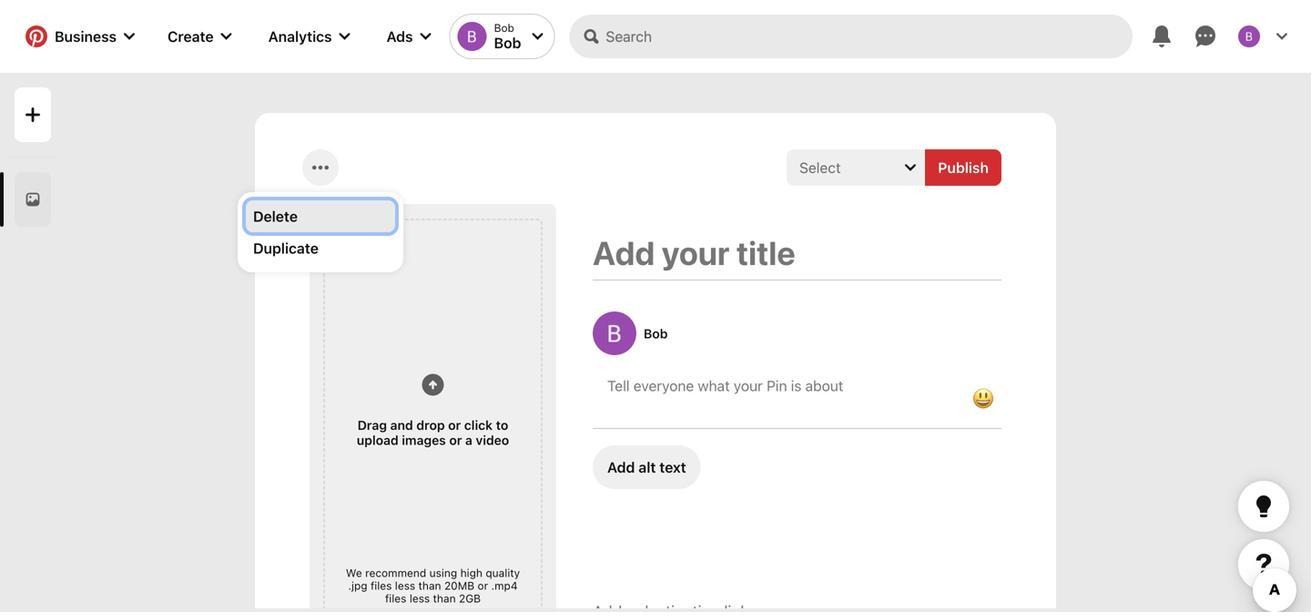 Task type: describe. For each thing, give the bounding box(es) containing it.
text
[[660, 459, 687, 476]]

publish button
[[926, 149, 1002, 186]]

than inside mb or .mp4 files less than
[[433, 592, 456, 605]]

to
[[496, 418, 509, 433]]

files inside "we recommend using high quality .jpg files less than"
[[371, 579, 392, 592]]

click
[[464, 418, 493, 433]]

Search text field
[[606, 15, 1133, 58]]

empty pin image
[[26, 192, 40, 207]]

primary navigation header navigation
[[11, 4, 1301, 69]]

bob for bob
[[644, 326, 668, 341]]

add
[[608, 459, 635, 476]]

pinterest image
[[26, 26, 47, 47]]

less inside mb or .mp4 files less than
[[410, 592, 430, 605]]

a
[[466, 433, 473, 448]]

we recommend using high quality .jpg files less than
[[346, 567, 520, 592]]

Add a destination link text field
[[593, 602, 1002, 612]]

alt
[[639, 459, 656, 476]]

😃 button
[[966, 381, 1002, 417]]

recommend
[[365, 567, 427, 579]]

drag
[[358, 418, 387, 433]]

choose a board image
[[906, 162, 917, 173]]

analytics
[[268, 28, 332, 45]]

Add your title text field
[[593, 233, 1002, 272]]

delete menu item
[[246, 200, 395, 232]]

.mp4
[[492, 579, 518, 592]]

duplicate
[[253, 240, 319, 257]]

mb
[[458, 579, 475, 592]]

analytics button
[[254, 15, 365, 58]]

create new pin image
[[26, 108, 40, 122]]

add alt text button
[[593, 445, 701, 489]]

business badge dropdown menu button image
[[124, 31, 135, 42]]

less inside "we recommend using high quality .jpg files less than"
[[395, 579, 416, 592]]

drop
[[417, 418, 445, 433]]

gb
[[466, 592, 481, 605]]



Task type: locate. For each thing, give the bounding box(es) containing it.
files right .jpg
[[371, 579, 392, 592]]

Tell everyone what your Pin is about field
[[608, 377, 951, 394]]

delete
[[253, 208, 298, 225]]

ads
[[387, 28, 413, 45]]

bob avatar link image
[[593, 312, 637, 355]]

bob for bob bob
[[494, 21, 515, 34]]

than inside "we recommend using high quality .jpg files less than"
[[419, 579, 441, 592]]

high
[[461, 567, 483, 579]]

video
[[476, 433, 509, 448]]

1 horizontal spatial bob image
[[1239, 26, 1261, 47]]

and
[[390, 418, 413, 433]]

0 horizontal spatial bob image
[[458, 22, 487, 51]]

20
[[445, 579, 458, 592]]

ads button
[[372, 15, 446, 58]]

images
[[402, 433, 446, 448]]

we
[[346, 567, 362, 579]]

quality
[[486, 567, 520, 579]]

or inside mb or .mp4 files less than
[[478, 579, 488, 592]]

less left using
[[395, 579, 416, 592]]

than left 2
[[433, 592, 456, 605]]

publish
[[939, 159, 989, 176]]

bob bob
[[494, 21, 522, 51]]

files down recommend
[[385, 592, 407, 605]]

😃
[[973, 386, 995, 411]]

create button
[[153, 15, 247, 58]]

business
[[55, 28, 117, 45]]

than
[[419, 579, 441, 592], [433, 592, 456, 605]]

.jpg
[[348, 579, 368, 592]]

2 gb
[[459, 592, 481, 605]]

files inside mb or .mp4 files less than
[[385, 592, 407, 605]]

bob inside bob bob
[[494, 21, 515, 34]]

create
[[168, 28, 214, 45]]

bob image
[[458, 22, 487, 51], [1239, 26, 1261, 47]]

bob
[[494, 21, 515, 34], [494, 34, 522, 51], [644, 326, 668, 341]]

2
[[459, 592, 466, 605]]

business button
[[15, 15, 146, 58]]

upload
[[357, 433, 399, 448]]

select
[[800, 159, 841, 176]]

than left 20
[[419, 579, 441, 592]]

files
[[371, 579, 392, 592], [385, 592, 407, 605]]

add an image or video image
[[422, 374, 444, 396]]

using
[[430, 567, 458, 579]]

or
[[448, 418, 461, 433], [449, 433, 462, 448], [478, 579, 488, 592]]

drag and drop or click to upload images or a video
[[357, 418, 509, 448]]

less
[[395, 579, 416, 592], [410, 592, 430, 605]]

search icon image
[[584, 29, 599, 44]]

less left 20
[[410, 592, 430, 605]]

mb or .mp4 files less than
[[385, 579, 518, 605]]

select button
[[787, 149, 926, 186]]

add alt text
[[608, 459, 687, 476]]

account switcher arrow icon image
[[532, 31, 543, 42]]



Task type: vqa. For each thing, say whether or not it's contained in the screenshot.
We
yes



